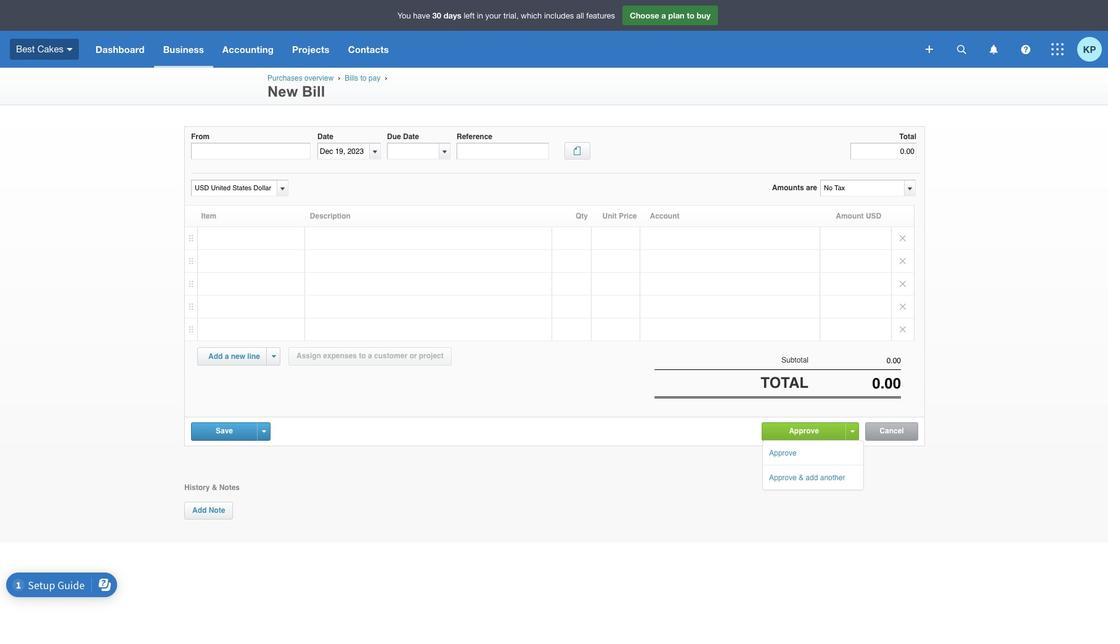 Task type: describe. For each thing, give the bounding box(es) containing it.
add note link
[[184, 502, 233, 520]]

choose
[[630, 10, 659, 20]]

add for add note
[[192, 507, 207, 515]]

due date
[[387, 133, 419, 141]]

reference
[[457, 133, 493, 141]]

total
[[761, 375, 809, 392]]

bill
[[302, 83, 325, 100]]

have
[[413, 11, 430, 20]]

purchases overview › bills to pay › new bill
[[268, 74, 390, 100]]

add for add a new line
[[208, 353, 223, 361]]

2 vertical spatial to
[[359, 352, 366, 361]]

you
[[398, 11, 411, 20]]

item
[[201, 212, 216, 221]]

kp button
[[1078, 31, 1109, 68]]

your
[[486, 11, 501, 20]]

cancel
[[880, 427, 904, 436]]

plan
[[669, 10, 685, 20]]

purchases
[[268, 74, 303, 83]]

description
[[310, 212, 351, 221]]

assign
[[297, 352, 321, 361]]

are
[[806, 184, 818, 192]]

delete line item image
[[892, 250, 914, 273]]

total
[[900, 133, 917, 141]]

you have 30 days left in your trial, which includes all features
[[398, 10, 615, 20]]

approve & add another
[[769, 474, 846, 482]]

accounting
[[222, 44, 274, 55]]

expenses
[[323, 352, 357, 361]]

trial,
[[504, 11, 519, 20]]

from
[[191, 133, 210, 141]]

cancel button
[[866, 423, 918, 441]]

a for line
[[225, 353, 229, 361]]

buy
[[697, 10, 711, 20]]

new
[[268, 83, 298, 100]]

customer
[[374, 352, 408, 361]]

Date text field
[[318, 144, 369, 159]]

or
[[410, 352, 417, 361]]

30
[[433, 10, 441, 20]]

approve for the bottom approve link
[[769, 449, 797, 458]]

pay
[[369, 74, 381, 83]]

dashboard link
[[86, 31, 154, 68]]

2 delete line item image from the top
[[892, 273, 914, 295]]

more save options... image
[[262, 431, 266, 433]]

a for to
[[662, 10, 666, 20]]

save
[[216, 427, 233, 436]]

assign expenses to a customer or project link
[[289, 348, 452, 366]]

3 delete line item image from the top
[[892, 296, 914, 318]]

approve for approve & add another
[[769, 474, 797, 482]]

approve for the topmost approve link
[[789, 427, 819, 436]]

best cakes button
[[0, 31, 86, 68]]

dashboard
[[96, 44, 145, 55]]

cakes
[[37, 44, 63, 54]]

1 delete line item image from the top
[[892, 228, 914, 250]]

banner containing kp
[[0, 0, 1109, 68]]

amounts
[[772, 184, 804, 192]]

add
[[806, 474, 818, 482]]

more approve options... image
[[851, 431, 855, 433]]

best
[[16, 44, 35, 54]]

which
[[521, 11, 542, 20]]

projects button
[[283, 31, 339, 68]]

account
[[650, 212, 680, 221]]

1 date from the left
[[318, 133, 334, 141]]

& for approve
[[799, 474, 804, 482]]

approve & add another link
[[763, 466, 864, 490]]

new
[[231, 353, 245, 361]]

subtotal
[[782, 356, 809, 365]]



Task type: locate. For each thing, give the bounding box(es) containing it.
0 vertical spatial to
[[687, 10, 695, 20]]

usd
[[866, 212, 882, 221]]

purchases overview link
[[268, 74, 334, 83]]

add a new line link
[[201, 348, 268, 366]]

a inside banner
[[662, 10, 666, 20]]

a
[[662, 10, 666, 20], [368, 352, 372, 361], [225, 353, 229, 361]]

banner
[[0, 0, 1109, 68]]

None text field
[[191, 143, 311, 160], [809, 357, 901, 366], [191, 143, 311, 160], [809, 357, 901, 366]]

unit price
[[603, 212, 637, 221]]

1 horizontal spatial ›
[[385, 74, 387, 82]]

1 horizontal spatial &
[[799, 474, 804, 482]]

contacts
[[348, 44, 389, 55]]

› left "bills"
[[338, 74, 341, 82]]

0 horizontal spatial ›
[[338, 74, 341, 82]]

unit
[[603, 212, 617, 221]]

kp
[[1084, 43, 1096, 55]]

›
[[338, 74, 341, 82], [385, 74, 387, 82]]

approve inside approve & add another link
[[769, 474, 797, 482]]

1 horizontal spatial add
[[208, 353, 223, 361]]

amount
[[836, 212, 864, 221]]

& for history
[[212, 484, 217, 492]]

1 vertical spatial add
[[192, 507, 207, 515]]

4 delete line item image from the top
[[892, 319, 914, 341]]

2 horizontal spatial a
[[662, 10, 666, 20]]

0 vertical spatial &
[[799, 474, 804, 482]]

0 horizontal spatial a
[[225, 353, 229, 361]]

amounts are
[[772, 184, 818, 192]]

another
[[820, 474, 846, 482]]

1 vertical spatial approve link
[[763, 441, 864, 465]]

assign expenses to a customer or project
[[297, 352, 444, 361]]

add a new line
[[208, 353, 260, 361]]

& left add
[[799, 474, 804, 482]]

&
[[799, 474, 804, 482], [212, 484, 217, 492]]

price
[[619, 212, 637, 221]]

days
[[444, 10, 462, 20]]

bills
[[345, 74, 358, 83]]

0 vertical spatial approve link
[[763, 423, 846, 440]]

2 vertical spatial approve
[[769, 474, 797, 482]]

approve link up approve & add another
[[763, 423, 846, 440]]

delete line item image
[[892, 228, 914, 250], [892, 273, 914, 295], [892, 296, 914, 318], [892, 319, 914, 341]]

projects
[[292, 44, 330, 55]]

to right expenses
[[359, 352, 366, 361]]

business button
[[154, 31, 213, 68]]

left
[[464, 11, 475, 20]]

& left notes
[[212, 484, 217, 492]]

0 horizontal spatial add
[[192, 507, 207, 515]]

date up date text field
[[318, 133, 334, 141]]

add
[[208, 353, 223, 361], [192, 507, 207, 515]]

business
[[163, 44, 204, 55]]

2 › from the left
[[385, 74, 387, 82]]

None text field
[[192, 181, 275, 196], [821, 181, 904, 196], [809, 376, 901, 393], [192, 181, 275, 196], [821, 181, 904, 196], [809, 376, 901, 393]]

to
[[687, 10, 695, 20], [360, 74, 367, 83], [359, 352, 366, 361]]

a left plan
[[662, 10, 666, 20]]

to left "buy"
[[687, 10, 695, 20]]

1 vertical spatial &
[[212, 484, 217, 492]]

contacts button
[[339, 31, 398, 68]]

in
[[477, 11, 483, 20]]

more add line options... image
[[272, 356, 276, 358]]

all
[[576, 11, 584, 20]]

a left customer
[[368, 352, 372, 361]]

amount usd
[[836, 212, 882, 221]]

accounting button
[[213, 31, 283, 68]]

0 horizontal spatial date
[[318, 133, 334, 141]]

best cakes
[[16, 44, 63, 54]]

line
[[247, 353, 260, 361]]

to left pay
[[360, 74, 367, 83]]

approve link up approve & add another link in the right bottom of the page
[[763, 441, 864, 465]]

0 horizontal spatial &
[[212, 484, 217, 492]]

0 vertical spatial approve
[[789, 427, 819, 436]]

add left the new
[[208, 353, 223, 361]]

1 › from the left
[[338, 74, 341, 82]]

history
[[184, 484, 210, 492]]

qty
[[576, 212, 588, 221]]

includes
[[544, 11, 574, 20]]

add note
[[192, 507, 225, 515]]

date up due date text box
[[403, 133, 419, 141]]

Reference text field
[[457, 143, 549, 160]]

to inside purchases overview › bills to pay › new bill
[[360, 74, 367, 83]]

date
[[318, 133, 334, 141], [403, 133, 419, 141]]

1 vertical spatial approve
[[769, 449, 797, 458]]

add left note
[[192, 507, 207, 515]]

1 horizontal spatial a
[[368, 352, 372, 361]]

1 horizontal spatial date
[[403, 133, 419, 141]]

2 date from the left
[[403, 133, 419, 141]]

1 vertical spatial to
[[360, 74, 367, 83]]

choose a plan to buy
[[630, 10, 711, 20]]

0 vertical spatial add
[[208, 353, 223, 361]]

overview
[[305, 74, 334, 83]]

notes
[[219, 484, 240, 492]]

save link
[[192, 423, 257, 440]]

svg image inside the best cakes popup button
[[67, 48, 73, 51]]

bills to pay link
[[345, 74, 381, 83]]

history & notes
[[184, 484, 240, 492]]

› right pay
[[385, 74, 387, 82]]

approve link
[[763, 423, 846, 440], [763, 441, 864, 465]]

Total text field
[[851, 143, 917, 160]]

due
[[387, 133, 401, 141]]

svg image
[[1052, 43, 1064, 55], [957, 45, 966, 54], [990, 45, 998, 54], [1021, 45, 1031, 54], [926, 46, 933, 53], [67, 48, 73, 51]]

note
[[209, 507, 225, 515]]

Due Date text field
[[388, 144, 439, 159]]

approve
[[789, 427, 819, 436], [769, 449, 797, 458], [769, 474, 797, 482]]

features
[[587, 11, 615, 20]]

project
[[419, 352, 444, 361]]

a left the new
[[225, 353, 229, 361]]



Task type: vqa. For each thing, say whether or not it's contained in the screenshot.
the invoices preview bar graph image
no



